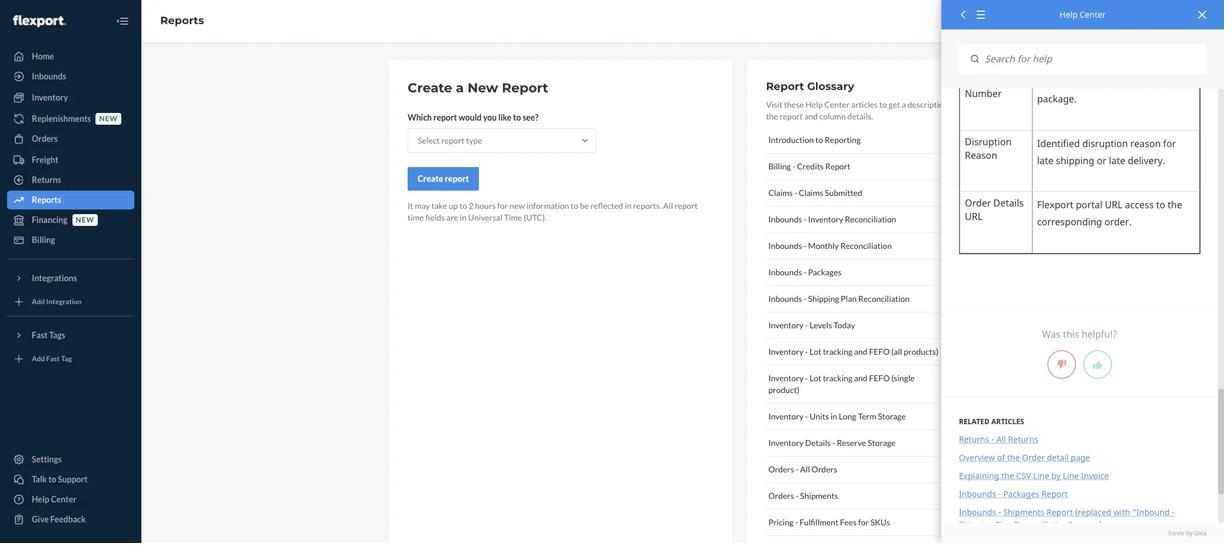 Task type: describe. For each thing, give the bounding box(es) containing it.
shipments for inbounds
[[1004, 507, 1045, 519]]

inbounds - monthly reconciliation button
[[766, 233, 958, 260]]

orders - shipments button
[[766, 484, 958, 510]]

inventory for inventory - lot tracking and fefo (single product)
[[769, 374, 804, 384]]

- for inbounds - packages
[[804, 268, 807, 278]]

report for create report
[[445, 174, 469, 184]]

to right talk
[[48, 475, 56, 485]]

orders for orders - shipments
[[769, 491, 794, 501]]

- for inventory - lot tracking and fefo (single product)
[[805, 374, 808, 384]]

glossary
[[807, 80, 855, 93]]

inbounds for inbounds - monthly reconciliation
[[769, 241, 802, 251]]

inventory details - reserve storage button
[[766, 431, 958, 457]]

talk to support button
[[7, 471, 134, 490]]

report for inbounds - shipments report (replaced with "inbound - shipping plan reconciliation" report)
[[1047, 507, 1073, 519]]

(replaced
[[1075, 507, 1112, 519]]

"inbound
[[1133, 507, 1170, 519]]

plan inside inbounds - shipments report (replaced with "inbound - shipping plan reconciliation" report)
[[996, 520, 1013, 531]]

packages for inbounds - packages
[[808, 268, 842, 278]]

create report
[[418, 174, 469, 184]]

reconciliation for inbounds - monthly reconciliation
[[841, 241, 892, 251]]

helpful?
[[1082, 328, 1118, 341]]

are
[[447, 213, 458, 223]]

inbounds - packages button
[[766, 260, 958, 286]]

2 vertical spatial the
[[1002, 471, 1015, 482]]

select report type
[[418, 136, 482, 146]]

add fast tag
[[32, 355, 72, 364]]

storage inside "inventory details - reserve storage" "button"
[[868, 438, 896, 448]]

1 line from the left
[[1033, 471, 1050, 482]]

2 claims from the left
[[799, 188, 824, 198]]

fefo for (all
[[869, 347, 890, 357]]

0 horizontal spatial reports link
[[7, 191, 134, 210]]

1 vertical spatial fast
[[46, 355, 60, 364]]

- for inventory - lot tracking and fefo (all products)
[[805, 347, 808, 357]]

and inside the "visit these help center articles to get a description of the report and column details."
[[805, 111, 818, 121]]

elevio by dixa
[[1169, 530, 1207, 538]]

all for orders - all orders
[[800, 465, 810, 475]]

claims - claims submitted
[[769, 188, 863, 198]]

and for inventory - lot tracking and fefo (all products)
[[854, 347, 868, 357]]

csv
[[1017, 471, 1031, 482]]

1 vertical spatial the
[[1007, 453, 1020, 464]]

inventory link
[[7, 88, 134, 107]]

inventory - units in long term storage button
[[766, 404, 958, 431]]

replenishments
[[32, 114, 91, 124]]

tracking for (all
[[823, 347, 853, 357]]

plan inside button
[[841, 294, 857, 304]]

0 horizontal spatial a
[[456, 80, 464, 96]]

inventory - lot tracking and fefo (single product) button
[[766, 366, 958, 404]]

introduction
[[769, 135, 814, 145]]

0 horizontal spatial by
[[1052, 471, 1061, 482]]

see?
[[523, 113, 539, 123]]

1 horizontal spatial articles
[[992, 417, 1024, 427]]

- for inbounds - packages report
[[999, 489, 1001, 500]]

integration
[[46, 298, 82, 307]]

- for orders - shipments
[[796, 491, 799, 501]]

inbounds - inventory reconciliation button
[[766, 207, 958, 233]]

give
[[32, 515, 49, 525]]

details
[[805, 438, 831, 448]]

inbounds - inventory reconciliation
[[769, 214, 897, 225]]

returns link
[[7, 171, 134, 190]]

reports.
[[633, 201, 662, 211]]

reflected
[[591, 201, 623, 211]]

fast tags
[[32, 331, 65, 341]]

- for pricing - fulfillment fees for skus
[[795, 518, 798, 528]]

inbounds for inbounds
[[32, 71, 66, 81]]

returns for returns
[[32, 175, 61, 185]]

time
[[504, 213, 522, 223]]

report for which report would you like to see?
[[434, 113, 457, 123]]

would
[[459, 113, 482, 123]]

fields
[[426, 213, 445, 223]]

to right like
[[513, 113, 521, 123]]

close navigation image
[[115, 14, 130, 28]]

inventory for inventory - levels today
[[769, 321, 804, 331]]

- up elevio
[[1172, 507, 1175, 519]]

create report button
[[408, 167, 479, 191]]

2 line from the left
[[1063, 471, 1079, 482]]

talk to support
[[32, 475, 88, 485]]

be
[[580, 201, 589, 211]]

for inside it may take up to 2 hours for new information to be reflected in reports. all report time fields are in universal time (utc).
[[497, 201, 508, 211]]

inbounds - shipping plan reconciliation
[[769, 294, 910, 304]]

orders down details
[[812, 465, 838, 475]]

2
[[469, 201, 474, 211]]

fast inside dropdown button
[[32, 331, 48, 341]]

0 vertical spatial in
[[625, 201, 632, 211]]

reconciliation inside the 'inbounds - shipping plan reconciliation' button
[[859, 294, 910, 304]]

report glossary
[[766, 80, 855, 93]]

like
[[499, 113, 512, 123]]

explaining the csv line by line invoice
[[959, 471, 1109, 482]]

help center link
[[7, 491, 134, 510]]

which
[[408, 113, 432, 123]]

explaining
[[959, 471, 1000, 482]]

inbounds for inbounds - packages report
[[959, 489, 997, 500]]

tracking for (single
[[823, 374, 853, 384]]

visit
[[766, 100, 783, 110]]

help inside the "visit these help center articles to get a description of the report and column details."
[[806, 100, 823, 110]]

which report would you like to see?
[[408, 113, 539, 123]]

with
[[1114, 507, 1131, 519]]

time
[[408, 213, 424, 223]]

type
[[466, 136, 482, 146]]

report for inbounds - packages report
[[1042, 489, 1068, 500]]

freight
[[32, 155, 58, 165]]

these
[[784, 100, 804, 110]]

inbounds for inbounds - shipping plan reconciliation
[[769, 294, 802, 304]]

billing link
[[7, 231, 134, 250]]

monthly
[[808, 241, 839, 251]]

information
[[527, 201, 569, 211]]

create for create a new report
[[408, 80, 452, 96]]

to left be
[[571, 201, 579, 211]]

0 vertical spatial help center
[[1060, 9, 1106, 20]]

new inside it may take up to 2 hours for new information to be reflected in reports. all report time fields are in universal time (utc).
[[510, 201, 525, 211]]

dixa
[[1195, 530, 1207, 538]]

financing
[[32, 215, 68, 225]]

orders link
[[7, 130, 134, 148]]

1 vertical spatial by
[[1186, 530, 1193, 538]]

shipping inside inbounds - shipments report (replaced with "inbound - shipping plan reconciliation" report)
[[959, 520, 994, 531]]

to left reporting
[[816, 135, 823, 145]]

- for inventory - levels today
[[805, 321, 808, 331]]

billing - credits report
[[769, 161, 851, 171]]

hours
[[475, 201, 496, 211]]

inbounds for inbounds - inventory reconciliation
[[769, 214, 802, 225]]

inventory for inventory
[[32, 93, 68, 103]]

was
[[1042, 328, 1061, 341]]

returns - all returns
[[959, 434, 1039, 446]]

add integration link
[[7, 293, 134, 312]]

add integration
[[32, 298, 82, 307]]

orders for orders
[[32, 134, 58, 144]]

fees
[[840, 518, 857, 528]]

shipments for orders
[[800, 491, 838, 501]]

pricing
[[769, 518, 794, 528]]

home
[[32, 51, 54, 61]]

to left 2
[[460, 201, 467, 211]]

inventory - lot tracking and fefo (single product)
[[769, 374, 915, 395]]

elevio
[[1169, 530, 1185, 538]]

tags
[[49, 331, 65, 341]]

- for inventory - units in long term storage
[[805, 412, 808, 422]]

for inside button
[[859, 518, 869, 528]]

inventory for inventory - lot tracking and fefo (all products)
[[769, 347, 804, 357]]



Task type: vqa. For each thing, say whether or not it's contained in the screenshot.
the top Help
yes



Task type: locate. For each thing, give the bounding box(es) containing it.
shipping
[[808, 294, 839, 304], [959, 520, 994, 531]]

2 vertical spatial help
[[32, 495, 49, 505]]

0 horizontal spatial in
[[460, 213, 467, 223]]

reconciliation down claims - claims submitted button
[[845, 214, 897, 225]]

1 horizontal spatial plan
[[996, 520, 1013, 531]]

column
[[820, 111, 846, 121]]

articles up 'details.'
[[852, 100, 878, 110]]

get
[[889, 100, 901, 110]]

inventory up orders - all orders
[[769, 438, 804, 448]]

help up search 'search box' at right top
[[1060, 9, 1078, 20]]

overview
[[959, 453, 995, 464]]

returns inside returns link
[[32, 175, 61, 185]]

1 vertical spatial lot
[[810, 374, 822, 384]]

returns
[[32, 175, 61, 185], [959, 434, 990, 446], [1008, 434, 1039, 446]]

all down related articles
[[997, 434, 1006, 446]]

(single
[[892, 374, 915, 384]]

inventory inside inventory link
[[32, 93, 68, 103]]

inbounds inside button
[[769, 214, 802, 225]]

tracking inside inventory - lot tracking and fefo (single product)
[[823, 374, 853, 384]]

1 tracking from the top
[[823, 347, 853, 357]]

claims - claims submitted button
[[766, 180, 958, 207]]

inventory up replenishments
[[32, 93, 68, 103]]

the down "visit"
[[766, 111, 778, 121]]

1 vertical spatial shipments
[[1004, 507, 1045, 519]]

add fast tag link
[[7, 350, 134, 369]]

1 add from the top
[[32, 298, 45, 307]]

inbounds - shipping plan reconciliation button
[[766, 286, 958, 313]]

lot inside button
[[810, 347, 822, 357]]

in inside button
[[831, 412, 838, 422]]

0 vertical spatial plan
[[841, 294, 857, 304]]

new up the orders link
[[99, 115, 118, 123]]

inventory for inventory details - reserve storage
[[769, 438, 804, 448]]

1 horizontal spatial for
[[859, 518, 869, 528]]

1 horizontal spatial help center
[[1060, 9, 1106, 20]]

in left "long"
[[831, 412, 838, 422]]

- down related articles
[[992, 434, 995, 446]]

flexport logo image
[[13, 15, 66, 27]]

- for inbounds - inventory reconciliation
[[804, 214, 807, 225]]

shipments inside button
[[800, 491, 838, 501]]

settings link
[[7, 451, 134, 470]]

0 vertical spatial for
[[497, 201, 508, 211]]

0 vertical spatial lot
[[810, 347, 822, 357]]

0 horizontal spatial reports
[[32, 195, 61, 205]]

0 horizontal spatial help center
[[32, 495, 77, 505]]

report inside inbounds - shipments report (replaced with "inbound - shipping plan reconciliation" report)
[[1047, 507, 1073, 519]]

fast left "tags" at the left of the page
[[32, 331, 48, 341]]

all inside it may take up to 2 hours for new information to be reflected in reports. all report time fields are in universal time (utc).
[[663, 201, 673, 211]]

1 vertical spatial help
[[806, 100, 823, 110]]

product)
[[769, 385, 800, 395]]

0 vertical spatial and
[[805, 111, 818, 121]]

billing inside button
[[769, 161, 791, 171]]

inbounds link
[[7, 67, 134, 86]]

0 horizontal spatial of
[[950, 100, 958, 110]]

1 vertical spatial all
[[997, 434, 1006, 446]]

select
[[418, 136, 440, 146]]

1 horizontal spatial help
[[806, 100, 823, 110]]

introduction to reporting
[[769, 135, 861, 145]]

to left get
[[880, 100, 887, 110]]

by left dixa
[[1186, 530, 1193, 538]]

inventory inside inbounds - inventory reconciliation button
[[808, 214, 844, 225]]

reserve
[[837, 438, 866, 448]]

1 lot from the top
[[810, 347, 822, 357]]

by down detail
[[1052, 471, 1061, 482]]

- down explaining
[[999, 489, 1001, 500]]

credits
[[797, 161, 824, 171]]

and inside inventory - lot tracking and fefo (single product)
[[854, 374, 868, 384]]

new for replenishments
[[99, 115, 118, 123]]

inventory details - reserve storage
[[769, 438, 896, 448]]

inventory - levels today button
[[766, 313, 958, 339]]

report down reporting
[[826, 161, 851, 171]]

report up up
[[445, 174, 469, 184]]

- down inbounds - monthly reconciliation
[[804, 268, 807, 278]]

inventory up monthly
[[808, 214, 844, 225]]

- left the units
[[805, 412, 808, 422]]

inventory left levels
[[769, 321, 804, 331]]

fefo for (single
[[869, 374, 890, 384]]

fefo inside inventory - lot tracking and fefo (single product)
[[869, 374, 890, 384]]

visit these help center articles to get a description of the report and column details.
[[766, 100, 958, 121]]

report for create a new report
[[502, 80, 549, 96]]

packages for inbounds - packages report
[[1004, 489, 1040, 500]]

0 horizontal spatial packages
[[808, 268, 842, 278]]

orders - all orders button
[[766, 457, 958, 484]]

- down billing - credits report
[[795, 188, 798, 198]]

a
[[456, 80, 464, 96], [902, 100, 906, 110]]

0 horizontal spatial shipments
[[800, 491, 838, 501]]

was this helpful?
[[1042, 328, 1118, 341]]

articles inside the "visit these help center articles to get a description of the report and column details."
[[852, 100, 878, 110]]

plan
[[841, 294, 857, 304], [996, 520, 1013, 531]]

1 vertical spatial of
[[998, 453, 1005, 464]]

inventory inside inventory - levels today button
[[769, 321, 804, 331]]

1 horizontal spatial of
[[998, 453, 1005, 464]]

0 vertical spatial billing
[[769, 161, 791, 171]]

and for inventory - lot tracking and fefo (single product)
[[854, 374, 868, 384]]

plan up today
[[841, 294, 857, 304]]

in right are
[[460, 213, 467, 223]]

2 vertical spatial reconciliation
[[859, 294, 910, 304]]

orders up orders - shipments
[[769, 465, 794, 475]]

inventory down inventory - levels today
[[769, 347, 804, 357]]

center
[[1080, 9, 1106, 20], [825, 100, 850, 110], [51, 495, 77, 505]]

- for inbounds - shipping plan reconciliation
[[804, 294, 807, 304]]

1 horizontal spatial in
[[625, 201, 632, 211]]

1 vertical spatial billing
[[32, 235, 55, 245]]

and inside button
[[854, 347, 868, 357]]

billing down introduction
[[769, 161, 791, 171]]

of right description
[[950, 100, 958, 110]]

- down claims - claims submitted
[[804, 214, 807, 225]]

reconciliation
[[845, 214, 897, 225], [841, 241, 892, 251], [859, 294, 910, 304]]

create up may at left top
[[418, 174, 443, 184]]

to inside the "visit these help center articles to get a description of the report and column details."
[[880, 100, 887, 110]]

reconciliation down inbounds - packages button
[[859, 294, 910, 304]]

help center up search 'search box' at right top
[[1060, 9, 1106, 20]]

2 tracking from the top
[[823, 374, 853, 384]]

articles up returns - all returns
[[992, 417, 1024, 427]]

0 vertical spatial all
[[663, 201, 673, 211]]

give feedback button
[[7, 511, 134, 530]]

storage inside inventory - units in long term storage button
[[878, 412, 906, 422]]

of
[[950, 100, 958, 110], [998, 453, 1005, 464]]

for
[[497, 201, 508, 211], [859, 518, 869, 528]]

returns up overview of the order detail page
[[1008, 434, 1039, 446]]

lot for inventory - lot tracking and fefo (single product)
[[810, 374, 822, 384]]

new
[[468, 80, 498, 96]]

packages down monthly
[[808, 268, 842, 278]]

fefo left (single
[[869, 374, 890, 384]]

report for select report type
[[441, 136, 465, 146]]

0 horizontal spatial claims
[[769, 188, 793, 198]]

new for financing
[[76, 216, 94, 225]]

1 horizontal spatial returns
[[959, 434, 990, 446]]

1 vertical spatial plan
[[996, 520, 1013, 531]]

claims down billing - credits report
[[769, 188, 793, 198]]

inventory - lot tracking and fefo (all products)
[[769, 347, 939, 357]]

for up time
[[497, 201, 508, 211]]

and left column
[[805, 111, 818, 121]]

inventory - lot tracking and fefo (all products) button
[[766, 339, 958, 366]]

1 vertical spatial storage
[[868, 438, 896, 448]]

inventory inside "inventory - lot tracking and fefo (all products)" button
[[769, 347, 804, 357]]

orders up freight
[[32, 134, 58, 144]]

2 horizontal spatial in
[[831, 412, 838, 422]]

support
[[58, 475, 88, 485]]

all right reports.
[[663, 201, 673, 211]]

invoice
[[1082, 471, 1109, 482]]

2 horizontal spatial new
[[510, 201, 525, 211]]

2 vertical spatial center
[[51, 495, 77, 505]]

inbounds for inbounds - shipments report (replaced with "inbound - shipping plan reconciliation" report)
[[959, 507, 997, 519]]

all for returns - all returns
[[997, 434, 1006, 446]]

this
[[1063, 328, 1080, 341]]

page
[[1071, 453, 1091, 464]]

storage right reserve
[[868, 438, 896, 448]]

- down inbounds - packages
[[804, 294, 807, 304]]

0 horizontal spatial line
[[1033, 471, 1050, 482]]

inventory inside inventory - units in long term storage button
[[769, 412, 804, 422]]

0 vertical spatial add
[[32, 298, 45, 307]]

lot up the units
[[810, 374, 822, 384]]

inventory inside inventory - lot tracking and fefo (single product)
[[769, 374, 804, 384]]

inbounds inside 'link'
[[32, 71, 66, 81]]

report up see?
[[502, 80, 549, 96]]

report down these
[[780, 111, 803, 121]]

- for billing - credits report
[[793, 161, 796, 171]]

reconciliation"
[[1015, 520, 1073, 531]]

1 vertical spatial reports link
[[7, 191, 134, 210]]

1 fefo from the top
[[869, 347, 890, 357]]

claims down credits
[[799, 188, 824, 198]]

- down orders - all orders
[[796, 491, 799, 501]]

- left monthly
[[804, 241, 807, 251]]

0 vertical spatial shipping
[[808, 294, 839, 304]]

- for inbounds - monthly reconciliation
[[804, 241, 807, 251]]

reconciliation down inbounds - inventory reconciliation button
[[841, 241, 892, 251]]

shipments up 'fulfillment'
[[800, 491, 838, 501]]

billing for billing - credits report
[[769, 161, 791, 171]]

1 vertical spatial tracking
[[823, 374, 853, 384]]

- left credits
[[793, 161, 796, 171]]

0 horizontal spatial center
[[51, 495, 77, 505]]

levels
[[810, 321, 832, 331]]

2 horizontal spatial help
[[1060, 9, 1078, 20]]

all inside "button"
[[800, 465, 810, 475]]

0 horizontal spatial returns
[[32, 175, 61, 185]]

fefo inside button
[[869, 347, 890, 357]]

2 vertical spatial new
[[76, 216, 94, 225]]

0 vertical spatial the
[[766, 111, 778, 121]]

inbounds inside inbounds - shipments report (replaced with "inbound - shipping plan reconciliation" report)
[[959, 507, 997, 519]]

- right details
[[833, 438, 836, 448]]

elevio by dixa link
[[959, 530, 1207, 538]]

of inside the "visit these help center articles to get a description of the report and column details."
[[950, 100, 958, 110]]

report)
[[1075, 520, 1102, 531]]

give feedback
[[32, 515, 86, 525]]

1 horizontal spatial line
[[1063, 471, 1079, 482]]

1 vertical spatial articles
[[992, 417, 1024, 427]]

the inside the "visit these help center articles to get a description of the report and column details."
[[766, 111, 778, 121]]

packages inside inbounds - packages button
[[808, 268, 842, 278]]

report left type
[[441, 136, 465, 146]]

- inside inventory - lot tracking and fefo (single product)
[[805, 374, 808, 384]]

1 vertical spatial add
[[32, 355, 45, 364]]

line right csv
[[1033, 471, 1050, 482]]

help down report glossary
[[806, 100, 823, 110]]

related
[[959, 417, 990, 427]]

- for inbounds - shipments report (replaced with "inbound - shipping plan reconciliation" report)
[[999, 507, 1001, 519]]

report up inbounds - shipments report (replaced with "inbound - shipping plan reconciliation" report)
[[1042, 489, 1068, 500]]

0 vertical spatial packages
[[808, 268, 842, 278]]

submitted
[[825, 188, 863, 198]]

1 horizontal spatial new
[[99, 115, 118, 123]]

inbounds - shipments report (replaced with "inbound - shipping plan reconciliation" report)
[[959, 507, 1175, 531]]

overview of the order detail page
[[959, 453, 1091, 464]]

and
[[805, 111, 818, 121], [854, 347, 868, 357], [854, 374, 868, 384]]

create a new report
[[408, 80, 549, 96]]

create for create report
[[418, 174, 443, 184]]

integrations
[[32, 273, 77, 283]]

- for claims - claims submitted
[[795, 188, 798, 198]]

orders up pricing
[[769, 491, 794, 501]]

may
[[415, 201, 430, 211]]

1 horizontal spatial reports link
[[160, 14, 204, 27]]

1 horizontal spatial shipments
[[1004, 507, 1045, 519]]

orders for orders - all orders
[[769, 465, 794, 475]]

1 horizontal spatial by
[[1186, 530, 1193, 538]]

home link
[[7, 47, 134, 66]]

(all
[[892, 347, 903, 357]]

0 horizontal spatial new
[[76, 216, 94, 225]]

reconciliation inside inbounds - monthly reconciliation button
[[841, 241, 892, 251]]

returns for returns - all returns
[[959, 434, 990, 446]]

a left new
[[456, 80, 464, 96]]

report inside it may take up to 2 hours for new information to be reflected in reports. all report time fields are in universal time (utc).
[[675, 201, 698, 211]]

orders - shipments
[[769, 491, 838, 501]]

inventory up product) at right
[[769, 374, 804, 384]]

2 lot from the top
[[810, 374, 822, 384]]

you
[[483, 113, 497, 123]]

units
[[810, 412, 829, 422]]

0 horizontal spatial shipping
[[808, 294, 839, 304]]

report up these
[[766, 80, 804, 93]]

reports link
[[160, 14, 204, 27], [7, 191, 134, 210]]

and down "inventory - lot tracking and fefo (all products)" button at the right of page
[[854, 374, 868, 384]]

1 horizontal spatial center
[[825, 100, 850, 110]]

add
[[32, 298, 45, 307], [32, 355, 45, 364]]

all up orders - shipments
[[800, 465, 810, 475]]

reconciliation for inbounds - inventory reconciliation
[[845, 214, 897, 225]]

1 horizontal spatial reports
[[160, 14, 204, 27]]

detail
[[1047, 453, 1069, 464]]

packages down csv
[[1004, 489, 1040, 500]]

- down inbounds - packages report
[[999, 507, 1001, 519]]

report up select report type
[[434, 113, 457, 123]]

1 claims from the left
[[769, 188, 793, 198]]

add for add integration
[[32, 298, 45, 307]]

0 vertical spatial create
[[408, 80, 452, 96]]

- down inventory - levels today
[[805, 347, 808, 357]]

freight link
[[7, 151, 134, 170]]

1 vertical spatial reconciliation
[[841, 241, 892, 251]]

plan down inbounds - packages report
[[996, 520, 1013, 531]]

1 horizontal spatial claims
[[799, 188, 824, 198]]

fefo left (all on the right of page
[[869, 347, 890, 357]]

1 horizontal spatial shipping
[[959, 520, 994, 531]]

1 vertical spatial reports
[[32, 195, 61, 205]]

1 horizontal spatial packages
[[1004, 489, 1040, 500]]

0 vertical spatial by
[[1052, 471, 1061, 482]]

1 horizontal spatial a
[[902, 100, 906, 110]]

introduction to reporting button
[[766, 127, 958, 154]]

1 vertical spatial fefo
[[869, 374, 890, 384]]

0 horizontal spatial plan
[[841, 294, 857, 304]]

- right pricing
[[795, 518, 798, 528]]

shipping up levels
[[808, 294, 839, 304]]

a inside the "visit these help center articles to get a description of the report and column details."
[[902, 100, 906, 110]]

add down fast tags
[[32, 355, 45, 364]]

create up which
[[408, 80, 452, 96]]

inbounds for inbounds - packages
[[769, 268, 802, 278]]

0 vertical spatial storage
[[878, 412, 906, 422]]

billing - credits report button
[[766, 154, 958, 180]]

inventory down product) at right
[[769, 412, 804, 422]]

0 vertical spatial fefo
[[869, 347, 890, 357]]

new
[[99, 115, 118, 123], [510, 201, 525, 211], [76, 216, 94, 225]]

fefo
[[869, 347, 890, 357], [869, 374, 890, 384]]

talk
[[32, 475, 47, 485]]

feedback
[[50, 515, 86, 525]]

0 vertical spatial articles
[[852, 100, 878, 110]]

0 vertical spatial help
[[1060, 9, 1078, 20]]

2 fefo from the top
[[869, 374, 890, 384]]

add left integration
[[32, 298, 45, 307]]

1 vertical spatial shipping
[[959, 520, 994, 531]]

new up time
[[510, 201, 525, 211]]

1 vertical spatial packages
[[1004, 489, 1040, 500]]

orders inside button
[[769, 491, 794, 501]]

billing for billing
[[32, 235, 55, 245]]

2 vertical spatial and
[[854, 374, 868, 384]]

Search search field
[[979, 44, 1207, 74]]

center inside the "visit these help center articles to get a description of the report and column details."
[[825, 100, 850, 110]]

reconciliation inside inbounds - inventory reconciliation button
[[845, 214, 897, 225]]

create inside button
[[418, 174, 443, 184]]

2 horizontal spatial center
[[1080, 9, 1106, 20]]

returns down freight
[[32, 175, 61, 185]]

2 horizontal spatial all
[[997, 434, 1006, 446]]

shipping inside button
[[808, 294, 839, 304]]

the left csv
[[1002, 471, 1015, 482]]

2 horizontal spatial returns
[[1008, 434, 1039, 446]]

1 vertical spatial and
[[854, 347, 868, 357]]

0 horizontal spatial all
[[663, 201, 673, 211]]

tracking inside button
[[823, 347, 853, 357]]

details.
[[848, 111, 873, 121]]

a right get
[[902, 100, 906, 110]]

storage
[[878, 412, 906, 422], [868, 438, 896, 448]]

in left reports.
[[625, 201, 632, 211]]

0 horizontal spatial billing
[[32, 235, 55, 245]]

inventory inside "inventory details - reserve storage" "button"
[[769, 438, 804, 448]]

lot for inventory - lot tracking and fefo (all products)
[[810, 347, 822, 357]]

2 vertical spatial in
[[831, 412, 838, 422]]

add for add fast tag
[[32, 355, 45, 364]]

report inside button
[[826, 161, 851, 171]]

shipments inside inbounds - shipments report (replaced with "inbound - shipping plan reconciliation" report)
[[1004, 507, 1045, 519]]

center up search 'search box' at right top
[[1080, 9, 1106, 20]]

1 vertical spatial in
[[460, 213, 467, 223]]

report inside create report button
[[445, 174, 469, 184]]

of down returns - all returns
[[998, 453, 1005, 464]]

the left order
[[1007, 453, 1020, 464]]

and down inventory - levels today button
[[854, 347, 868, 357]]

0 vertical spatial center
[[1080, 9, 1106, 20]]

inventory for inventory - units in long term storage
[[769, 412, 804, 422]]

billing down financing in the top left of the page
[[32, 235, 55, 245]]

reports
[[160, 14, 204, 27], [32, 195, 61, 205]]

up
[[449, 201, 458, 211]]

lot inside inventory - lot tracking and fefo (single product)
[[810, 374, 822, 384]]

0 horizontal spatial help
[[32, 495, 49, 505]]

0 vertical spatial tracking
[[823, 347, 853, 357]]

0 vertical spatial reports
[[160, 14, 204, 27]]

0 vertical spatial shipments
[[800, 491, 838, 501]]

help up give
[[32, 495, 49, 505]]

for right fees at the right of the page
[[859, 518, 869, 528]]

report inside the "visit these help center articles to get a description of the report and column details."
[[780, 111, 803, 121]]

take
[[432, 201, 447, 211]]

1 vertical spatial create
[[418, 174, 443, 184]]

1 horizontal spatial billing
[[769, 161, 791, 171]]

2 vertical spatial all
[[800, 465, 810, 475]]

pricing - fulfillment fees for skus button
[[766, 510, 958, 537]]

0 vertical spatial of
[[950, 100, 958, 110]]

help center up give feedback
[[32, 495, 77, 505]]

report for billing - credits report
[[826, 161, 851, 171]]

inbounds - packages report
[[959, 489, 1068, 500]]

tracking down today
[[823, 347, 853, 357]]

inventory - levels today
[[769, 321, 855, 331]]

1 vertical spatial center
[[825, 100, 850, 110]]

center down "talk to support"
[[51, 495, 77, 505]]

0 vertical spatial a
[[456, 80, 464, 96]]

- for orders - all orders
[[796, 465, 799, 475]]

tracking down "inventory - lot tracking and fefo (all products)"
[[823, 374, 853, 384]]

- for returns - all returns
[[992, 434, 995, 446]]

products)
[[904, 347, 939, 357]]

2 add from the top
[[32, 355, 45, 364]]

1 vertical spatial help center
[[32, 495, 77, 505]]

fast left tag
[[46, 355, 60, 364]]

inbounds - monthly reconciliation
[[769, 241, 892, 251]]

pricing - fulfillment fees for skus
[[769, 518, 890, 528]]

report up the reconciliation"
[[1047, 507, 1073, 519]]

shipments down inbounds - packages report
[[1004, 507, 1045, 519]]



